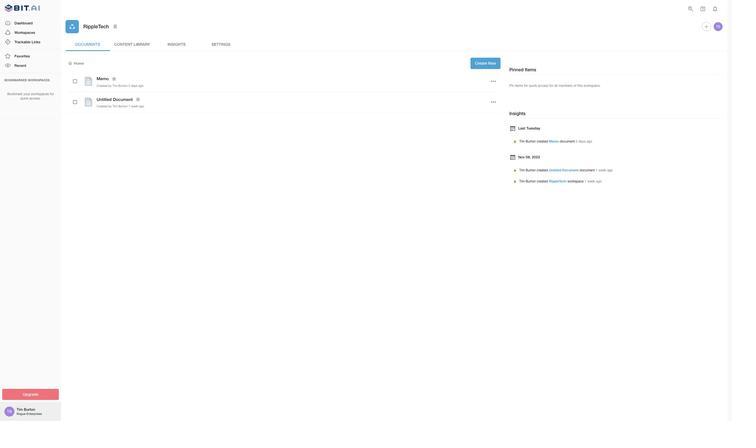 Task type: describe. For each thing, give the bounding box(es) containing it.
1 vertical spatial untitled
[[549, 168, 561, 173]]

workspace.
[[584, 84, 601, 88]]

untitled document
[[97, 97, 133, 102]]

home link
[[68, 61, 84, 66]]

last tuesday
[[518, 126, 540, 130]]

this
[[577, 84, 583, 88]]

1 horizontal spatial for
[[524, 84, 528, 88]]

content library link
[[110, 38, 154, 51]]

1 horizontal spatial rippletech
[[549, 179, 567, 184]]

items
[[515, 84, 523, 88]]

0 vertical spatial untitled
[[97, 97, 112, 102]]

created for untitled document
[[97, 105, 107, 108]]

2023
[[532, 155, 540, 159]]

0 horizontal spatial document
[[113, 97, 133, 102]]

your
[[23, 92, 30, 96]]

upgrade
[[23, 392, 38, 397]]

workspaces
[[31, 92, 49, 96]]

tim for rippletech
[[519, 180, 525, 184]]

1 vertical spatial tb
[[7, 410, 12, 414]]

1 horizontal spatial document
[[562, 168, 579, 173]]

tim burton created rippletech workspace 1 week ago
[[519, 179, 602, 184]]

2 inside tim burton created memo document 2 days ago
[[576, 140, 578, 144]]

content
[[114, 42, 133, 47]]

ago inside tim burton created rippletech workspace 1 week ago
[[596, 180, 602, 184]]

for inside bookmark your workspaces for quick access.
[[50, 92, 54, 96]]

rippletech link
[[549, 179, 567, 184]]

created for rippletech
[[537, 180, 548, 184]]

0 vertical spatial 2
[[128, 84, 130, 87]]

nov 08, 2023
[[518, 155, 540, 159]]

insights inside "tab list"
[[168, 42, 186, 47]]

members
[[559, 84, 573, 88]]

create
[[475, 61, 487, 66]]

ago inside tim burton created memo document 2 days ago
[[587, 140, 592, 144]]

pin items for quick access for all members of this workspace.
[[509, 84, 601, 88]]

favorite image for untitled document
[[135, 96, 141, 103]]

workspaces
[[28, 78, 50, 82]]

tim for memo
[[519, 140, 525, 144]]

trackable links button
[[0, 37, 61, 47]]

links
[[32, 40, 40, 44]]

ago inside tim burton created untitled document document 1 week ago
[[607, 169, 613, 173]]

access.
[[29, 97, 41, 101]]

trackable
[[14, 40, 31, 44]]

by for memo
[[108, 84, 112, 87]]

0 vertical spatial week
[[131, 105, 138, 108]]

content library
[[114, 42, 150, 47]]

favorite image for memo
[[111, 75, 117, 82]]

workspaces
[[14, 30, 35, 35]]

of
[[574, 84, 576, 88]]

1 vertical spatial insights
[[509, 111, 526, 116]]

recent button
[[0, 61, 61, 70]]

tb inside "button"
[[716, 25, 720, 29]]

tuesday
[[526, 126, 540, 130]]

documents link
[[66, 38, 110, 51]]

burton for rippletech
[[526, 180, 536, 184]]

bookmarked workspaces
[[4, 78, 50, 82]]

0 vertical spatial 1
[[128, 105, 130, 108]]

dashboard button
[[0, 18, 61, 28]]

0 horizontal spatial days
[[131, 84, 138, 87]]

bookmark
[[7, 92, 23, 96]]

created for memo
[[537, 140, 548, 144]]

08,
[[526, 155, 531, 159]]

burton for memo
[[526, 140, 536, 144]]

1 horizontal spatial quick
[[529, 84, 537, 88]]

create new button
[[471, 58, 501, 69]]

2 horizontal spatial for
[[549, 84, 553, 88]]



Task type: vqa. For each thing, say whether or not it's contained in the screenshot.


Task type: locate. For each thing, give the bounding box(es) containing it.
home
[[74, 61, 84, 66]]

tim for enterprises
[[17, 408, 23, 412]]

memo
[[97, 76, 109, 81], [549, 139, 559, 144]]

pin
[[509, 84, 514, 88]]

created
[[97, 84, 107, 87], [97, 105, 107, 108]]

created down 2023
[[537, 169, 548, 173]]

create new
[[475, 61, 496, 66]]

pinned items
[[509, 67, 536, 72]]

document
[[113, 97, 133, 102], [562, 168, 579, 173]]

bookmarked
[[4, 78, 27, 82]]

ago
[[138, 84, 144, 87], [139, 105, 144, 108], [587, 140, 592, 144], [607, 169, 613, 173], [596, 180, 602, 184]]

1 horizontal spatial tb
[[716, 25, 720, 29]]

all
[[554, 84, 558, 88]]

1 horizontal spatial memo
[[549, 139, 559, 144]]

burton inside tim burton created memo document 2 days ago
[[526, 140, 536, 144]]

last
[[518, 126, 525, 130]]

favorite image
[[111, 75, 117, 82], [135, 96, 141, 103]]

for right the items
[[524, 84, 528, 88]]

tb
[[716, 25, 720, 29], [7, 410, 12, 414]]

1 by from the top
[[108, 84, 112, 87]]

created inside tim burton created rippletech workspace 1 week ago
[[537, 180, 548, 184]]

created by tim burton 2 days ago
[[97, 84, 144, 87]]

bookmark image
[[112, 23, 119, 30]]

2 up untitled document
[[128, 84, 130, 87]]

days
[[131, 84, 138, 87], [579, 140, 586, 144]]

0 horizontal spatial 1
[[128, 105, 130, 108]]

2 horizontal spatial week
[[599, 169, 606, 173]]

library
[[134, 42, 150, 47]]

settings link
[[199, 38, 243, 51]]

document
[[560, 140, 575, 144], [580, 169, 595, 173]]

by for untitled document
[[108, 105, 112, 108]]

created for memo
[[97, 84, 107, 87]]

items
[[525, 67, 536, 72]]

tim for untitled
[[519, 169, 525, 173]]

new
[[488, 61, 496, 66]]

by
[[108, 84, 112, 87], [108, 105, 112, 108]]

by up untitled document
[[108, 84, 112, 87]]

untitled
[[97, 97, 112, 102], [549, 168, 561, 173]]

for right the workspaces
[[50, 92, 54, 96]]

created inside tim burton created untitled document document 1 week ago
[[537, 169, 548, 173]]

quick inside bookmark your workspaces for quick access.
[[20, 97, 28, 101]]

1 horizontal spatial untitled
[[549, 168, 561, 173]]

1 inside tim burton created rippletech workspace 1 week ago
[[585, 180, 587, 184]]

quick left access
[[529, 84, 537, 88]]

0 horizontal spatial for
[[50, 92, 54, 96]]

2 vertical spatial 1
[[585, 180, 587, 184]]

1 horizontal spatial insights
[[509, 111, 526, 116]]

burton
[[118, 84, 128, 87], [118, 105, 128, 108], [526, 140, 536, 144], [526, 169, 536, 173], [526, 180, 536, 184], [24, 408, 35, 412]]

1 vertical spatial document
[[580, 169, 595, 173]]

recent
[[14, 63, 26, 68]]

1 vertical spatial quick
[[20, 97, 28, 101]]

week inside tim burton created untitled document document 1 week ago
[[599, 169, 606, 173]]

1 horizontal spatial document
[[580, 169, 595, 173]]

0 vertical spatial days
[[131, 84, 138, 87]]

workspace
[[567, 180, 584, 184]]

for left all
[[549, 84, 553, 88]]

2 horizontal spatial 1
[[596, 169, 598, 173]]

bookmark your workspaces for quick access.
[[7, 92, 54, 101]]

rippletech down untitled document link
[[549, 179, 567, 184]]

1 vertical spatial by
[[108, 105, 112, 108]]

0 horizontal spatial untitled
[[97, 97, 112, 102]]

created down untitled document
[[97, 105, 107, 108]]

1 vertical spatial favorite image
[[135, 96, 141, 103]]

untitled up "rippletech" link
[[549, 168, 561, 173]]

rippletech left bookmark image
[[83, 23, 109, 30]]

0 horizontal spatial quick
[[20, 97, 28, 101]]

untitled document link
[[549, 168, 579, 173]]

1 vertical spatial 1
[[596, 169, 598, 173]]

1 vertical spatial 2
[[576, 140, 578, 144]]

tim inside tim burton created untitled document document 1 week ago
[[519, 169, 525, 173]]

1 vertical spatial days
[[579, 140, 586, 144]]

1 inside tim burton created untitled document document 1 week ago
[[596, 169, 598, 173]]

favorite image up created by tim burton 2 days ago
[[111, 75, 117, 82]]

0 horizontal spatial document
[[560, 140, 575, 144]]

document up workspace
[[562, 168, 579, 173]]

0 vertical spatial tb
[[716, 25, 720, 29]]

2 right memo link
[[576, 140, 578, 144]]

created for untitled
[[537, 169, 548, 173]]

created
[[537, 140, 548, 144], [537, 169, 548, 173], [537, 180, 548, 184]]

0 horizontal spatial memo
[[97, 76, 109, 81]]

rogue
[[17, 413, 26, 416]]

0 horizontal spatial rippletech
[[83, 23, 109, 30]]

1 horizontal spatial favorite image
[[135, 96, 141, 103]]

0 vertical spatial document
[[113, 97, 133, 102]]

1 vertical spatial document
[[562, 168, 579, 173]]

upgrade button
[[2, 389, 59, 400]]

pinned
[[509, 67, 524, 72]]

tab list containing documents
[[66, 38, 724, 51]]

days inside tim burton created memo document 2 days ago
[[579, 140, 586, 144]]

tim inside tim burton created memo document 2 days ago
[[519, 140, 525, 144]]

tim
[[113, 84, 118, 87], [113, 105, 118, 108], [519, 140, 525, 144], [519, 169, 525, 173], [519, 180, 525, 184], [17, 408, 23, 412]]

quick
[[529, 84, 537, 88], [20, 97, 28, 101]]

0 vertical spatial insights
[[168, 42, 186, 47]]

week
[[131, 105, 138, 108], [599, 169, 606, 173], [587, 180, 595, 184]]

document right memo link
[[560, 140, 575, 144]]

0 horizontal spatial tb
[[7, 410, 12, 414]]

0 vertical spatial quick
[[529, 84, 537, 88]]

2 created from the top
[[537, 169, 548, 173]]

created by tim burton 1 week ago
[[97, 105, 144, 108]]

favorites button
[[0, 51, 61, 61]]

burton inside tim burton created rippletech workspace 1 week ago
[[526, 180, 536, 184]]

by down untitled document
[[108, 105, 112, 108]]

1 created from the top
[[537, 140, 548, 144]]

3 created from the top
[[537, 180, 548, 184]]

settings
[[212, 42, 230, 47]]

tim burton created untitled document document 1 week ago
[[519, 168, 613, 173]]

0 vertical spatial created
[[537, 140, 548, 144]]

insights
[[168, 42, 186, 47], [509, 111, 526, 116]]

2 created from the top
[[97, 105, 107, 108]]

1 horizontal spatial 1
[[585, 180, 587, 184]]

created left "rippletech" link
[[537, 180, 548, 184]]

0 horizontal spatial 2
[[128, 84, 130, 87]]

dashboard
[[14, 21, 33, 25]]

memo link
[[549, 139, 559, 144]]

0 horizontal spatial week
[[131, 105, 138, 108]]

document up workspace
[[580, 169, 595, 173]]

0 vertical spatial memo
[[97, 76, 109, 81]]

burton for enterprises
[[24, 408, 35, 412]]

insights link
[[154, 38, 199, 51]]

burton inside tim burton created untitled document document 1 week ago
[[526, 169, 536, 173]]

tim inside tim burton created rippletech workspace 1 week ago
[[519, 180, 525, 184]]

1 created from the top
[[97, 84, 107, 87]]

1 vertical spatial rippletech
[[549, 179, 567, 184]]

0 vertical spatial created
[[97, 84, 107, 87]]

0 vertical spatial document
[[560, 140, 575, 144]]

burton inside tim burton rogue enterprises
[[24, 408, 35, 412]]

rippletech
[[83, 23, 109, 30], [549, 179, 567, 184]]

1 horizontal spatial days
[[579, 140, 586, 144]]

week inside tim burton created rippletech workspace 1 week ago
[[587, 180, 595, 184]]

2 vertical spatial created
[[537, 180, 548, 184]]

trackable links
[[14, 40, 40, 44]]

document inside tim burton created memo document 2 days ago
[[560, 140, 575, 144]]

workspaces button
[[0, 28, 61, 37]]

0 vertical spatial rippletech
[[83, 23, 109, 30]]

tim burton rogue enterprises
[[17, 408, 42, 416]]

1 vertical spatial created
[[97, 105, 107, 108]]

tim burton created memo document 2 days ago
[[519, 139, 592, 144]]

document inside tim burton created untitled document document 1 week ago
[[580, 169, 595, 173]]

0 horizontal spatial favorite image
[[111, 75, 117, 82]]

1
[[128, 105, 130, 108], [596, 169, 598, 173], [585, 180, 587, 184]]

quick down your
[[20, 97, 28, 101]]

2
[[128, 84, 130, 87], [576, 140, 578, 144]]

1 horizontal spatial 2
[[576, 140, 578, 144]]

favorite image up 'created by tim burton 1 week ago'
[[135, 96, 141, 103]]

tb button
[[713, 21, 724, 32]]

documents
[[75, 42, 100, 47]]

2 vertical spatial week
[[587, 180, 595, 184]]

1 vertical spatial memo
[[549, 139, 559, 144]]

1 vertical spatial created
[[537, 169, 548, 173]]

burton for untitled
[[526, 169, 536, 173]]

nov
[[518, 155, 525, 159]]

access
[[538, 84, 549, 88]]

enterprises
[[26, 413, 42, 416]]

0 horizontal spatial insights
[[168, 42, 186, 47]]

document up 'created by tim burton 1 week ago'
[[113, 97, 133, 102]]

2 by from the top
[[108, 105, 112, 108]]

0 vertical spatial by
[[108, 84, 112, 87]]

untitled up 'created by tim burton 1 week ago'
[[97, 97, 112, 102]]

1 horizontal spatial week
[[587, 180, 595, 184]]

0 vertical spatial favorite image
[[111, 75, 117, 82]]

created inside tim burton created memo document 2 days ago
[[537, 140, 548, 144]]

1 vertical spatial week
[[599, 169, 606, 173]]

created left memo link
[[537, 140, 548, 144]]

tab list
[[66, 38, 724, 51]]

favorites
[[14, 54, 30, 58]]

for
[[524, 84, 528, 88], [549, 84, 553, 88], [50, 92, 54, 96]]

created up untitled document
[[97, 84, 107, 87]]

tim inside tim burton rogue enterprises
[[17, 408, 23, 412]]



